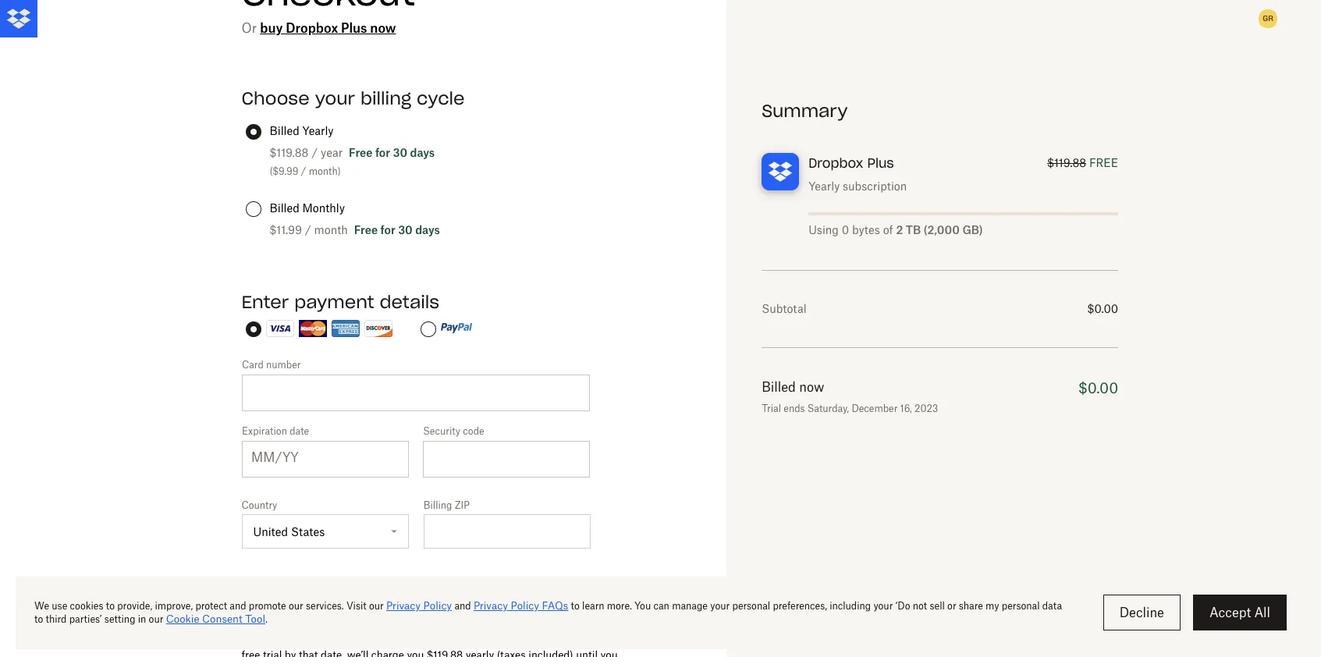 Task type: vqa. For each thing, say whether or not it's contained in the screenshot.
$119.88 FREE
yes



Task type: describe. For each thing, give the bounding box(es) containing it.
yearly inside summary 'list'
[[809, 180, 840, 193]]

0
[[842, 223, 850, 237]]

choose
[[242, 87, 310, 109]]

(2,000
[[924, 223, 960, 237]]

$119.88 free
[[1048, 156, 1119, 169]]

billed monthly
[[270, 201, 345, 215]]

0 vertical spatial $0.00
[[1088, 302, 1119, 315]]

enter
[[242, 291, 289, 313]]

0 vertical spatial plus
[[341, 20, 367, 36]]

bytes
[[853, 223, 881, 237]]

now inside billed now trial ends saturday, december 16, 2023
[[800, 379, 825, 395]]

2023
[[915, 403, 939, 415]]

buy dropbox plus now link
[[260, 20, 396, 36]]

subscription
[[843, 180, 908, 193]]

free for year
[[349, 146, 373, 159]]

country
[[242, 500, 277, 511]]

visa image
[[266, 320, 294, 337]]

or
[[242, 20, 257, 36]]

discover image
[[364, 320, 392, 337]]

dropbox plus
[[809, 155, 894, 171]]

$11.99
[[270, 223, 302, 237]]

($9.99
[[270, 166, 299, 177]]

ends
[[784, 403, 805, 415]]

dropbox inside summary 'list'
[[809, 155, 864, 171]]

billed now trial ends saturday, december 16, 2023
[[762, 379, 939, 415]]

monthly
[[303, 201, 345, 215]]

month)
[[309, 166, 341, 177]]

days for $119.88 / year free for 30 days ($9.99 / month)
[[410, 146, 435, 159]]

mastercard image
[[299, 320, 327, 337]]

$119.88 for $119.88 / year free for 30 days ($9.99 / month)
[[270, 146, 309, 159]]

progress bar inside summary 'list'
[[809, 212, 1119, 216]]

using
[[809, 223, 839, 237]]

billed for now
[[762, 379, 796, 395]]

for for free for 30 days
[[381, 223, 396, 237]]

Billed Yearly radio
[[246, 124, 261, 140]]

paypal image
[[441, 322, 472, 335]]



Task type: locate. For each thing, give the bounding box(es) containing it.
free right month
[[354, 223, 378, 237]]

december
[[852, 403, 898, 415]]

billed up $11.99
[[270, 201, 300, 215]]

for for ($9.99 / month)
[[375, 146, 390, 159]]

free for month
[[354, 223, 378, 237]]

$119.88 up the ($9.99
[[270, 146, 309, 159]]

/ right the ($9.99
[[301, 166, 306, 177]]

0 horizontal spatial $119.88
[[270, 146, 309, 159]]

or buy dropbox plus now
[[242, 20, 396, 36]]

month
[[314, 223, 348, 237]]

using 0 bytes of 2 tb (2,000 gb)
[[809, 223, 984, 237]]

free
[[349, 146, 373, 159], [354, 223, 378, 237]]

0 horizontal spatial now
[[370, 20, 396, 36]]

/ for yearly
[[312, 146, 318, 159]]

dropbox right buy
[[286, 20, 338, 36]]

None radio
[[420, 322, 436, 337]]

/ down billed monthly on the left of the page
[[305, 223, 311, 237]]

$11.99 / month free for 30 days
[[270, 223, 440, 237]]

1 vertical spatial yearly
[[809, 180, 840, 193]]

yearly up year
[[303, 124, 334, 137]]

/ left year
[[312, 146, 318, 159]]

trial
[[762, 403, 782, 415]]

$119.88 inside summary 'list'
[[1048, 156, 1087, 169]]

0 vertical spatial billed
[[270, 124, 300, 137]]

0 vertical spatial dropbox
[[286, 20, 338, 36]]

dropbox
[[286, 20, 338, 36], [809, 155, 864, 171]]

16,
[[901, 403, 913, 415]]

billing
[[424, 500, 452, 511]]

/
[[312, 146, 318, 159], [301, 166, 306, 177], [305, 223, 311, 237]]

30 up details
[[398, 223, 413, 237]]

30 for $11.99 / month free for 30 days
[[398, 223, 413, 237]]

1 vertical spatial billed
[[270, 201, 300, 215]]

buy
[[260, 20, 283, 36]]

30 down billing
[[393, 146, 408, 159]]

0 vertical spatial days
[[410, 146, 435, 159]]

/ for monthly
[[305, 223, 311, 237]]

1 horizontal spatial yearly
[[809, 180, 840, 193]]

None radio
[[246, 322, 261, 337]]

yearly
[[303, 124, 334, 137], [809, 180, 840, 193]]

payment
[[294, 291, 374, 313]]

days down the cycle
[[410, 146, 435, 159]]

days inside $119.88 / year free for 30 days ($9.99 / month)
[[410, 146, 435, 159]]

progress bar
[[809, 212, 1119, 216]]

billed inside billed now trial ends saturday, december 16, 2023
[[762, 379, 796, 395]]

summary
[[762, 100, 848, 122]]

1 vertical spatial dropbox
[[809, 155, 864, 171]]

for right year
[[375, 146, 390, 159]]

30 for $119.88 / year free for 30 days ($9.99 / month)
[[393, 146, 408, 159]]

0 horizontal spatial plus
[[341, 20, 367, 36]]

now up billing
[[370, 20, 396, 36]]

billed
[[270, 124, 300, 137], [270, 201, 300, 215], [762, 379, 796, 395]]

1 vertical spatial 30
[[398, 223, 413, 237]]

free inside $119.88 / year free for 30 days ($9.99 / month)
[[349, 146, 373, 159]]

free
[[1090, 156, 1119, 169]]

1 vertical spatial for
[[381, 223, 396, 237]]

billing
[[361, 87, 412, 109]]

plus inside summary 'list'
[[868, 155, 894, 171]]

for
[[375, 146, 390, 159], [381, 223, 396, 237]]

$0.00
[[1088, 302, 1119, 315], [1079, 379, 1119, 397]]

1 horizontal spatial now
[[800, 379, 825, 395]]

$119.88 / year free for 30 days ($9.99 / month)
[[270, 146, 435, 177]]

saturday,
[[808, 403, 850, 415]]

0 vertical spatial yearly
[[303, 124, 334, 137]]

Billed Monthly radio
[[246, 201, 261, 217]]

gr
[[1264, 13, 1274, 23]]

choose your billing cycle
[[242, 87, 465, 109]]

$119.88
[[270, 146, 309, 159], [1048, 156, 1087, 169]]

for right month
[[381, 223, 396, 237]]

billed for monthly
[[270, 201, 300, 215]]

2 vertical spatial billed
[[762, 379, 796, 395]]

1 vertical spatial /
[[301, 166, 306, 177]]

1 horizontal spatial plus
[[868, 155, 894, 171]]

your
[[315, 87, 355, 109]]

dropbox up 'yearly subscription'
[[809, 155, 864, 171]]

1 vertical spatial free
[[354, 223, 378, 237]]

30
[[393, 146, 408, 159], [398, 223, 413, 237]]

amex image
[[331, 320, 360, 337]]

of
[[884, 223, 894, 237]]

2
[[897, 223, 904, 237]]

billing zip
[[424, 500, 470, 511]]

0 vertical spatial free
[[349, 146, 373, 159]]

1 horizontal spatial $119.88
[[1048, 156, 1087, 169]]

yearly subscription
[[809, 180, 908, 193]]

Billing ZIP text field
[[424, 515, 591, 549]]

1 vertical spatial plus
[[868, 155, 894, 171]]

billed up trial
[[762, 379, 796, 395]]

days for $11.99 / month free for 30 days
[[416, 223, 440, 237]]

$119.88 inside $119.88 / year free for 30 days ($9.99 / month)
[[270, 146, 309, 159]]

$119.88 for $119.88 free
[[1048, 156, 1087, 169]]

0 vertical spatial 30
[[393, 146, 408, 159]]

year
[[321, 146, 343, 159]]

now up 'saturday,'
[[800, 379, 825, 395]]

billed yearly
[[270, 124, 334, 137]]

0 vertical spatial /
[[312, 146, 318, 159]]

days up details
[[416, 223, 440, 237]]

option group
[[239, 319, 626, 358]]

$119.88 left free
[[1048, 156, 1087, 169]]

0 horizontal spatial yearly
[[303, 124, 334, 137]]

now
[[370, 20, 396, 36], [800, 379, 825, 395]]

2 vertical spatial /
[[305, 223, 311, 237]]

1 horizontal spatial dropbox
[[809, 155, 864, 171]]

billed for yearly
[[270, 124, 300, 137]]

plus up 'subscription'
[[868, 155, 894, 171]]

tb
[[906, 223, 921, 237]]

subtotal
[[762, 302, 807, 315]]

details
[[380, 291, 440, 313]]

gb)
[[963, 223, 984, 237]]

1 vertical spatial days
[[416, 223, 440, 237]]

30 inside $119.88 / year free for 30 days ($9.99 / month)
[[393, 146, 408, 159]]

0 horizontal spatial dropbox
[[286, 20, 338, 36]]

1 vertical spatial now
[[800, 379, 825, 395]]

yearly down the dropbox plus
[[809, 180, 840, 193]]

enter payment details
[[242, 291, 440, 313]]

plus
[[341, 20, 367, 36], [868, 155, 894, 171]]

for inside $119.88 / year free for 30 days ($9.99 / month)
[[375, 146, 390, 159]]

plus up choose your billing cycle
[[341, 20, 367, 36]]

0 vertical spatial for
[[375, 146, 390, 159]]

zip
[[455, 500, 470, 511]]

free right year
[[349, 146, 373, 159]]

days
[[410, 146, 435, 159], [416, 223, 440, 237]]

billed right billed yearly radio
[[270, 124, 300, 137]]

cycle
[[417, 87, 465, 109]]

0 vertical spatial now
[[370, 20, 396, 36]]

gr button
[[1256, 6, 1281, 31]]

summary list
[[762, 100, 1119, 417]]

1 vertical spatial $0.00
[[1079, 379, 1119, 397]]



